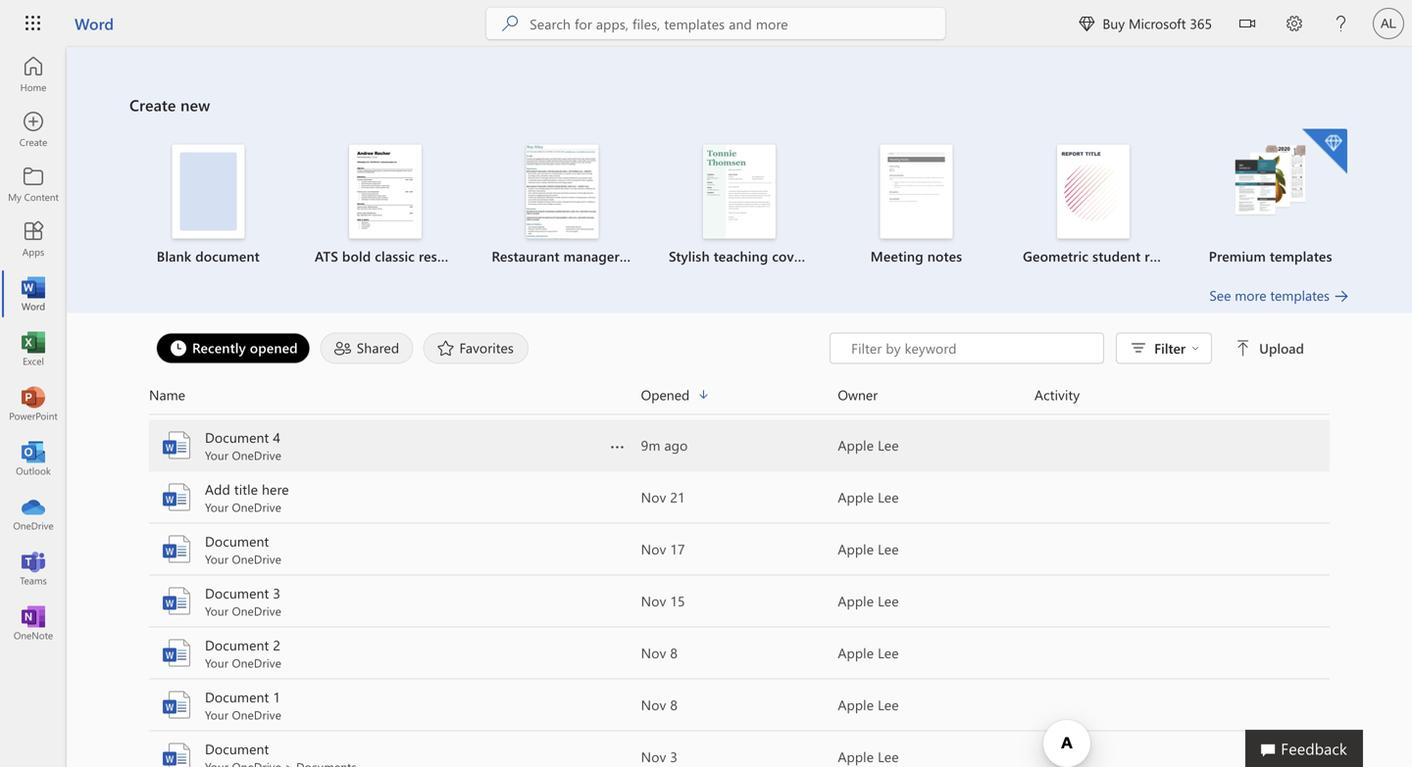 Task type: describe. For each thing, give the bounding box(es) containing it.
 buy microsoft 365
[[1079, 14, 1212, 32]]

teams image
[[24, 559, 43, 579]]

blank document element
[[131, 145, 285, 266]]

feedback button
[[1245, 731, 1363, 768]]

3 for nov 3
[[670, 748, 678, 766]]

create new main content
[[67, 47, 1412, 768]]

name document cell for nov 17
[[149, 532, 641, 567]]

ats bold classic resume element
[[308, 145, 465, 266]]

upload
[[1259, 339, 1304, 357]]

7 lee from the top
[[878, 748, 899, 766]]

recently
[[192, 339, 246, 357]]

premium templates image
[[1234, 145, 1307, 217]]

apple lee for 2
[[838, 644, 899, 662]]

apple lee for 3
[[838, 592, 899, 610]]

see
[[1209, 286, 1231, 304]]

document for document 1
[[205, 688, 269, 707]]

word image for document
[[161, 534, 192, 565]]

7 apple from the top
[[838, 748, 874, 766]]

microsoft
[[1129, 14, 1186, 32]]

stylish teaching cover letter
[[669, 247, 844, 265]]

lee for 4
[[878, 436, 899, 455]]

blank document
[[157, 247, 260, 265]]

see more templates
[[1209, 286, 1330, 304]]

favorites
[[459, 339, 514, 357]]

row inside create new main content
[[149, 384, 1330, 415]]

onedrive for 3
[[232, 604, 281, 619]]

restaurant manager resume image
[[526, 145, 599, 239]]

your inside add title here your onedrive
[[205, 500, 229, 515]]

restaurant
[[492, 247, 560, 265]]

name add title here cell
[[149, 480, 641, 515]]

onedrive inside add title here your onedrive
[[232, 500, 281, 515]]

geometric student report element
[[1017, 145, 1184, 266]]

classic
[[375, 247, 415, 265]]

17
[[670, 540, 685, 558]]

nov 8 for document 1
[[641, 696, 678, 714]]

create image
[[24, 120, 43, 139]]

blank
[[157, 247, 191, 265]]

premium templates element
[[1194, 129, 1347, 266]]

your for document 1
[[205, 707, 229, 723]]


[[1239, 16, 1255, 31]]

 upload
[[1236, 339, 1304, 357]]

apple for 1
[[838, 696, 874, 714]]

onedrive for 1
[[232, 707, 281, 723]]

nov for your
[[641, 540, 666, 558]]

notes
[[927, 247, 962, 265]]

opened
[[250, 339, 298, 357]]

cover
[[772, 247, 807, 265]]

your for document 3
[[205, 604, 229, 619]]

new
[[180, 94, 210, 115]]

word
[[75, 13, 114, 34]]

nov 21
[[641, 488, 685, 506]]

apple lee for your
[[838, 540, 899, 558]]

opened button
[[641, 384, 838, 406]]

stylish
[[669, 247, 710, 265]]

letter
[[810, 247, 844, 265]]

meeting notes
[[871, 247, 962, 265]]

onedrive image
[[24, 504, 43, 524]]

document 1 your onedrive
[[205, 688, 281, 723]]

templates inside list
[[1270, 247, 1332, 265]]

owner
[[838, 386, 878, 404]]

apple lee for 1
[[838, 696, 899, 714]]

feedback
[[1281, 738, 1347, 759]]

meeting
[[871, 247, 923, 265]]

Filter by keyword text field
[[849, 339, 1093, 358]]

geometric
[[1023, 247, 1089, 265]]

lee for your
[[878, 540, 899, 558]]

create new
[[129, 94, 210, 115]]

document 4 your onedrive
[[205, 429, 281, 463]]

apple for your
[[838, 540, 874, 558]]

report
[[1145, 247, 1184, 265]]

name document 3 cell
[[149, 584, 641, 619]]

word image for document 3
[[161, 586, 192, 617]]

nov for 3
[[641, 592, 666, 610]]

shared tab
[[315, 333, 418, 364]]

student
[[1092, 247, 1141, 265]]

favorites element
[[423, 333, 529, 364]]

title
[[234, 480, 258, 499]]

8 for 1
[[670, 696, 678, 714]]

your for document 4
[[205, 448, 229, 463]]

apple lee for 4
[[838, 436, 899, 455]]

onenote image
[[24, 614, 43, 633]]

resume inside ats bold classic resume element
[[419, 247, 465, 265]]

lee for 2
[[878, 644, 899, 662]]

your inside document your onedrive
[[205, 552, 229, 567]]

word image for add title here
[[161, 482, 192, 513]]

document 3 your onedrive
[[205, 584, 281, 619]]

nov for 2
[[641, 644, 666, 662]]

tab list inside create new main content
[[151, 333, 830, 364]]

nov 3
[[641, 748, 678, 766]]

ats bold classic resume
[[315, 247, 465, 265]]


[[1079, 16, 1095, 31]]

nov 8 for document 2
[[641, 644, 678, 662]]

lee for 3
[[878, 592, 899, 610]]

premium
[[1209, 247, 1266, 265]]

favorites tab
[[418, 333, 534, 364]]

word image for document 2
[[161, 638, 192, 669]]

3 for document 3 your onedrive
[[273, 584, 280, 603]]

activity
[[1035, 386, 1080, 404]]



Task type: vqa. For each thing, say whether or not it's contained in the screenshot.


Task type: locate. For each thing, give the bounding box(es) containing it.
filter 
[[1154, 339, 1199, 357]]

geometric student report
[[1023, 247, 1184, 265]]

buy
[[1103, 14, 1125, 32]]

0 vertical spatial nov 8
[[641, 644, 678, 662]]

nov
[[641, 488, 666, 506], [641, 540, 666, 558], [641, 592, 666, 610], [641, 644, 666, 662], [641, 696, 666, 714], [641, 748, 666, 766]]

word banner
[[0, 0, 1412, 51]]

create
[[129, 94, 176, 115]]

ago
[[664, 436, 688, 455]]

2 nov from the top
[[641, 540, 666, 558]]

4 document from the top
[[205, 636, 269, 655]]

document
[[195, 247, 260, 265]]

1 horizontal spatial 3
[[670, 748, 678, 766]]

4 word image from the top
[[161, 690, 192, 721]]

your up document 2 your onedrive
[[205, 604, 229, 619]]

word image for document
[[161, 742, 192, 768]]

your down document 2 your onedrive
[[205, 707, 229, 723]]

6 document from the top
[[205, 740, 269, 758]]

apple for 4
[[838, 436, 874, 455]]

tab list containing recently opened
[[151, 333, 830, 364]]

displaying 7 out of 11 files. status
[[830, 333, 1308, 364]]

apple lee for title
[[838, 488, 899, 506]]

8 up "nov 3" on the bottom left of page
[[670, 696, 678, 714]]

restaurant manager resume
[[492, 247, 670, 265]]

3 your from the top
[[205, 552, 229, 567]]

document inside the document 1 your onedrive
[[205, 688, 269, 707]]

resume inside the restaurant manager resume element
[[623, 247, 670, 265]]


[[1191, 345, 1199, 353]]

1 name document cell from the top
[[149, 532, 641, 567]]

restaurant manager resume element
[[486, 145, 670, 266]]

8 for 2
[[670, 644, 678, 662]]

2 document from the top
[[205, 532, 269, 551]]

365
[[1190, 14, 1212, 32]]

list containing blank document
[[129, 127, 1349, 286]]

name document 2 cell
[[149, 636, 641, 671]]

ats
[[315, 247, 338, 265]]

document for document 3
[[205, 584, 269, 603]]

your up add
[[205, 448, 229, 463]]

nov 8 down nov 15
[[641, 644, 678, 662]]

3
[[273, 584, 280, 603], [670, 748, 678, 766]]

al
[[1381, 16, 1396, 31]]

1 onedrive from the top
[[232, 448, 281, 463]]

resume right "manager"
[[623, 247, 670, 265]]

0 vertical spatial word image
[[24, 284, 43, 304]]

5 lee from the top
[[878, 644, 899, 662]]

more
[[1235, 286, 1266, 304]]

shared
[[357, 339, 399, 357]]

my content image
[[24, 175, 43, 194]]

list
[[129, 127, 1349, 286]]

3 onedrive from the top
[[232, 552, 281, 567]]

2 onedrive from the top
[[232, 500, 281, 515]]

5 word image from the top
[[161, 742, 192, 768]]

onedrive for 4
[[232, 448, 281, 463]]

onedrive down '4'
[[232, 448, 281, 463]]

nov 17
[[641, 540, 685, 558]]

meeting notes element
[[840, 145, 993, 266]]

onedrive inside document your onedrive
[[232, 552, 281, 567]]

here
[[262, 480, 289, 499]]

2 your from the top
[[205, 500, 229, 515]]

name document cell for nov 3
[[149, 740, 641, 768]]

5 apple lee from the top
[[838, 644, 899, 662]]

your inside document 4 your onedrive
[[205, 448, 229, 463]]

apple lee
[[838, 436, 899, 455], [838, 488, 899, 506], [838, 540, 899, 558], [838, 592, 899, 610], [838, 644, 899, 662], [838, 696, 899, 714], [838, 748, 899, 766]]

4 your from the top
[[205, 604, 229, 619]]

onedrive down 1
[[232, 707, 281, 723]]

21
[[670, 488, 685, 506]]

add
[[205, 480, 230, 499]]

3 inside document 3 your onedrive
[[273, 584, 280, 603]]

2 8 from the top
[[670, 696, 678, 714]]

word image for document 4
[[161, 430, 192, 461]]

6 apple lee from the top
[[838, 696, 899, 714]]

1 8 from the top
[[670, 644, 678, 662]]

None search field
[[487, 8, 945, 39]]

list inside create new main content
[[129, 127, 1349, 286]]

geometric student report image
[[1057, 145, 1130, 239]]

nov for title
[[641, 488, 666, 506]]

document inside document 3 your onedrive
[[205, 584, 269, 603]]

1 vertical spatial name document cell
[[149, 740, 641, 768]]

home image
[[24, 65, 43, 84]]

3 document from the top
[[205, 584, 269, 603]]

navigation
[[0, 47, 67, 651]]

templates
[[1270, 247, 1332, 265], [1270, 286, 1330, 304]]

apple for title
[[838, 488, 874, 506]]

1 word image from the top
[[161, 430, 192, 461]]

document inside document your onedrive
[[205, 532, 269, 551]]

2
[[273, 636, 280, 655]]

ats bold classic resume image
[[349, 145, 422, 239]]

onedrive inside document 2 your onedrive
[[232, 656, 281, 671]]

document inside document 4 your onedrive
[[205, 429, 269, 447]]

document inside document 2 your onedrive
[[205, 636, 269, 655]]

premium templates
[[1209, 247, 1332, 265]]

document for document 2
[[205, 636, 269, 655]]

3 apple from the top
[[838, 540, 874, 558]]

teaching
[[714, 247, 768, 265]]

word image up excel icon
[[24, 284, 43, 304]]

document left 2
[[205, 636, 269, 655]]

1 vertical spatial 8
[[670, 696, 678, 714]]

2 vertical spatial word image
[[161, 638, 192, 669]]

lee
[[878, 436, 899, 455], [878, 488, 899, 506], [878, 540, 899, 558], [878, 592, 899, 610], [878, 644, 899, 662], [878, 696, 899, 714], [878, 748, 899, 766]]

8 down the 15
[[670, 644, 678, 662]]

apple
[[838, 436, 874, 455], [838, 488, 874, 506], [838, 540, 874, 558], [838, 592, 874, 610], [838, 644, 874, 662], [838, 696, 874, 714], [838, 748, 874, 766]]

3 lee from the top
[[878, 540, 899, 558]]

1 vertical spatial templates
[[1270, 286, 1330, 304]]

6 nov from the top
[[641, 748, 666, 766]]

stylish teaching cover letter image
[[703, 145, 776, 239]]

apple for 2
[[838, 644, 874, 662]]

8
[[670, 644, 678, 662], [670, 696, 678, 714]]

1 apple from the top
[[838, 436, 874, 455]]

0 horizontal spatial resume
[[419, 247, 465, 265]]

9m
[[641, 436, 660, 455]]

3 word image from the top
[[161, 586, 192, 617]]

filter
[[1154, 339, 1186, 357]]

document for document
[[205, 532, 269, 551]]

your inside the document 1 your onedrive
[[205, 707, 229, 723]]

name document 4 cell
[[149, 428, 641, 463]]

1 resume from the left
[[419, 247, 465, 265]]

word image inside name add title here cell
[[161, 482, 192, 513]]

your inside document 2 your onedrive
[[205, 656, 229, 671]]

onedrive inside the document 1 your onedrive
[[232, 707, 281, 723]]

0 vertical spatial 8
[[670, 644, 678, 662]]

4
[[273, 429, 280, 447]]

your down add
[[205, 500, 229, 515]]

word image left document your onedrive
[[161, 534, 192, 565]]

shared element
[[320, 333, 413, 364]]

recently opened element
[[156, 333, 311, 364]]

word image inside name document 4 cell
[[161, 430, 192, 461]]

name document cell down 'name document 1' cell
[[149, 740, 641, 768]]

1 lee from the top
[[878, 436, 899, 455]]

onedrive inside document 4 your onedrive
[[232, 448, 281, 463]]

lee for title
[[878, 488, 899, 506]]

templates down premium templates
[[1270, 286, 1330, 304]]

4 apple lee from the top
[[838, 592, 899, 610]]

1 nov 8 from the top
[[641, 644, 678, 662]]

2 apple lee from the top
[[838, 488, 899, 506]]

onedrive inside document 3 your onedrive
[[232, 604, 281, 619]]

word image
[[161, 430, 192, 461], [161, 482, 192, 513], [161, 586, 192, 617], [161, 690, 192, 721], [161, 742, 192, 768]]

name document 1 cell
[[149, 688, 641, 723]]

9m ago
[[641, 436, 688, 455]]

6 onedrive from the top
[[232, 707, 281, 723]]

 button
[[1224, 0, 1271, 51]]

word image inside name document 3 cell
[[161, 586, 192, 617]]

2 apple from the top
[[838, 488, 874, 506]]

5 onedrive from the top
[[232, 656, 281, 671]]

2 name document cell from the top
[[149, 740, 641, 768]]

see more templates button
[[1209, 286, 1349, 305]]

premium templates diamond image
[[1302, 129, 1347, 174]]

1 apple lee from the top
[[838, 436, 899, 455]]

nov 8 up "nov 3" on the bottom left of page
[[641, 696, 678, 714]]

3 nov from the top
[[641, 592, 666, 610]]

1 vertical spatial word image
[[161, 534, 192, 565]]

name document cell
[[149, 532, 641, 567], [149, 740, 641, 768]]

word image inside 'name document 1' cell
[[161, 690, 192, 721]]


[[1236, 341, 1251, 356]]

4 onedrive from the top
[[232, 604, 281, 619]]

templates inside button
[[1270, 286, 1330, 304]]

excel image
[[24, 339, 43, 359]]

row
[[149, 384, 1330, 415]]

onedrive up 2
[[232, 604, 281, 619]]

templates up see more templates button
[[1270, 247, 1332, 265]]

onedrive down 2
[[232, 656, 281, 671]]

7 apple lee from the top
[[838, 748, 899, 766]]

onedrive
[[232, 448, 281, 463], [232, 500, 281, 515], [232, 552, 281, 567], [232, 604, 281, 619], [232, 656, 281, 671], [232, 707, 281, 723]]

onedrive down 'title'
[[232, 500, 281, 515]]

nov 8
[[641, 644, 678, 662], [641, 696, 678, 714]]

1 horizontal spatial resume
[[623, 247, 670, 265]]

nov for 1
[[641, 696, 666, 714]]

6 apple from the top
[[838, 696, 874, 714]]

stylish teaching cover letter element
[[663, 145, 844, 266]]

1 document from the top
[[205, 429, 269, 447]]

recently opened tab
[[151, 333, 315, 364]]

4 nov from the top
[[641, 644, 666, 662]]

your
[[205, 448, 229, 463], [205, 500, 229, 515], [205, 552, 229, 567], [205, 604, 229, 619], [205, 656, 229, 671], [205, 707, 229, 723]]

add title here your onedrive
[[205, 480, 289, 515]]

row containing name
[[149, 384, 1330, 415]]

1 nov from the top
[[641, 488, 666, 506]]

2 word image from the top
[[161, 482, 192, 513]]

your for document 2
[[205, 656, 229, 671]]

document left '4'
[[205, 429, 269, 447]]

word image left document 2 your onedrive
[[161, 638, 192, 669]]

3 apple lee from the top
[[838, 540, 899, 558]]

lee for 1
[[878, 696, 899, 714]]

your inside document 3 your onedrive
[[205, 604, 229, 619]]

6 lee from the top
[[878, 696, 899, 714]]

2 resume from the left
[[623, 247, 670, 265]]

resume
[[419, 247, 465, 265], [623, 247, 670, 265]]

word image for document 1
[[161, 690, 192, 721]]

recently opened
[[192, 339, 298, 357]]

1
[[273, 688, 280, 707]]

owner button
[[838, 384, 1035, 406]]

activity, column 4 of 4 column header
[[1035, 384, 1330, 406]]

2 nov 8 from the top
[[641, 696, 678, 714]]

document
[[205, 429, 269, 447], [205, 532, 269, 551], [205, 584, 269, 603], [205, 636, 269, 655], [205, 688, 269, 707], [205, 740, 269, 758]]

document for document 4
[[205, 429, 269, 447]]

4 lee from the top
[[878, 592, 899, 610]]

bold
[[342, 247, 371, 265]]

word image
[[24, 284, 43, 304], [161, 534, 192, 565], [161, 638, 192, 669]]

document 2 your onedrive
[[205, 636, 281, 671]]

5 document from the top
[[205, 688, 269, 707]]

nov 15
[[641, 592, 685, 610]]

document down document your onedrive
[[205, 584, 269, 603]]

2 lee from the top
[[878, 488, 899, 506]]

document down the document 1 your onedrive
[[205, 740, 269, 758]]

15
[[670, 592, 685, 610]]

onedrive up document 3 your onedrive
[[232, 552, 281, 567]]

meeting notes image
[[880, 145, 953, 239]]

document your onedrive
[[205, 532, 281, 567]]

0 vertical spatial templates
[[1270, 247, 1332, 265]]

1 your from the top
[[205, 448, 229, 463]]

your up document 3 your onedrive
[[205, 552, 229, 567]]

manager
[[564, 247, 619, 265]]

tab list
[[151, 333, 830, 364]]

powerpoint image
[[24, 394, 43, 414]]

5 apple from the top
[[838, 644, 874, 662]]

5 your from the top
[[205, 656, 229, 671]]

Search box. Suggestions appear as you type. search field
[[530, 8, 945, 39]]

resume right classic
[[419, 247, 465, 265]]

1 vertical spatial nov 8
[[641, 696, 678, 714]]

5 nov from the top
[[641, 696, 666, 714]]

your up the document 1 your onedrive
[[205, 656, 229, 671]]

onedrive for 2
[[232, 656, 281, 671]]

word image inside name document 2 'cell'
[[161, 638, 192, 669]]

1 vertical spatial 3
[[670, 748, 678, 766]]

name button
[[149, 384, 641, 406]]

apps image
[[24, 229, 43, 249]]

apple for 3
[[838, 592, 874, 610]]

6 your from the top
[[205, 707, 229, 723]]

name
[[149, 386, 185, 404]]

0 vertical spatial name document cell
[[149, 532, 641, 567]]

document down add title here your onedrive
[[205, 532, 269, 551]]

4 apple from the top
[[838, 592, 874, 610]]

0 vertical spatial 3
[[273, 584, 280, 603]]

outlook image
[[24, 449, 43, 469]]

0 horizontal spatial 3
[[273, 584, 280, 603]]

opened
[[641, 386, 690, 404]]

name document cell up name document 3 cell
[[149, 532, 641, 567]]

document left 1
[[205, 688, 269, 707]]



